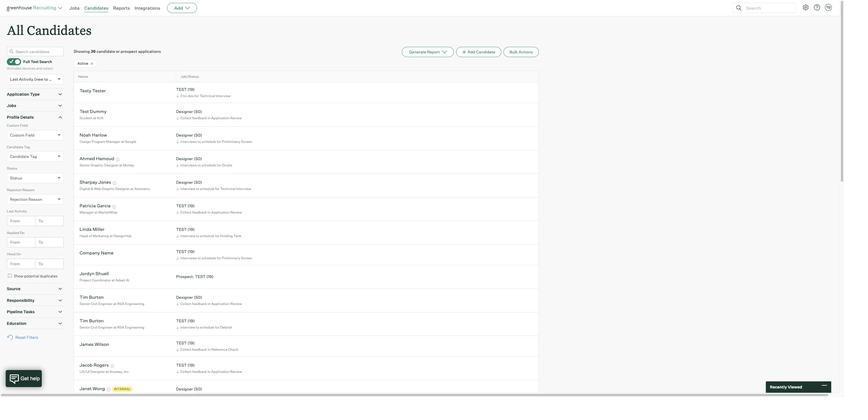 Task type: vqa. For each thing, say whether or not it's contained in the screenshot.


Task type: locate. For each thing, give the bounding box(es) containing it.
candidate tag up the status element
[[10, 154, 37, 159]]

3 collect from the top
[[181, 302, 192, 306]]

0 vertical spatial field
[[20, 123, 28, 128]]

for left holding
[[215, 234, 220, 238]]

collect feedback in application review link down collect feedback in reference check link
[[175, 369, 243, 375]]

screen inside the "designer (50) interviews to schedule for preliminary screen"
[[241, 140, 252, 144]]

design
[[80, 140, 91, 144]]

collect for senior civil engineer at rsa engineering
[[181, 302, 192, 306]]

1 vertical spatial manager
[[80, 210, 94, 215]]

schedule inside test (19) interviews to schedule for preliminary screen
[[202, 256, 216, 260]]

tim burton senior civil engineer at rsa engineering up "wilson"
[[80, 318, 144, 330]]

reset filters
[[15, 335, 38, 340]]

morley
[[123, 163, 134, 167]]

2 tim burton senior civil engineer at rsa engineering from the top
[[80, 318, 144, 330]]

candidate
[[97, 49, 115, 54]]

2 interviews to schedule for preliminary screen link from the top
[[175, 256, 254, 261]]

test (19) interviews to schedule for preliminary screen
[[176, 250, 252, 260]]

in up test (19) interview to schedule for holding tank
[[208, 210, 211, 215]]

0 horizontal spatial manager
[[80, 210, 94, 215]]

1 vertical spatial test (19) collect feedback in application review
[[176, 363, 242, 374]]

td
[[827, 5, 831, 9]]

schedule inside test (19) interview to schedule for holding tank
[[200, 234, 214, 238]]

3 senior from the top
[[80, 326, 90, 330]]

digital & web graphic designer at xeometry
[[80, 187, 150, 191]]

bulk
[[510, 50, 518, 54]]

1 vertical spatial status
[[10, 176, 22, 181]]

1 vertical spatial last
[[7, 209, 14, 214]]

feedback left "reference"
[[192, 348, 207, 352]]

for left debrief
[[215, 326, 220, 330]]

prospect
[[121, 49, 137, 54]]

ahmed hamoud has been in onsite for more than 21 days image
[[115, 158, 120, 162]]

civil up james wilson
[[91, 326, 98, 330]]

active
[[77, 61, 88, 66]]

1 vertical spatial name
[[101, 250, 114, 256]]

1 vertical spatial tim
[[80, 318, 88, 324]]

for down holding
[[217, 256, 221, 260]]

td button
[[824, 3, 834, 12]]

for up designer (50) interviews to schedule for onsite
[[217, 140, 221, 144]]

candidate down custom field element at the top
[[7, 145, 23, 149]]

1 collect from the top
[[181, 116, 192, 120]]

1 tim from the top
[[80, 295, 88, 300]]

or
[[116, 49, 120, 54]]

burton down coordinator
[[89, 295, 104, 300]]

senior for designer (50)
[[80, 302, 90, 306]]

interview inside test (19) interview to schedule for holding tank
[[181, 234, 195, 238]]

jordyn shuell link
[[80, 271, 109, 278]]

test (19) collect feedback in application review down collect feedback in reference check link
[[176, 363, 242, 374]]

6 (50) from the top
[[194, 387, 202, 392]]

application for ux/ui designer at anyway, inc.
[[211, 370, 230, 374]]

1 engineer from the top
[[98, 302, 113, 306]]

designer (50) collect feedback in application review down 3 to-dos for technical interview link
[[176, 109, 242, 120]]

application up test (19) interview to schedule for holding tank
[[211, 210, 230, 215]]

1 vertical spatial tim burton link
[[80, 318, 104, 325]]

feedback down 3 to-dos for technical interview link
[[192, 116, 207, 120]]

senior up the james
[[80, 326, 90, 330]]

2 rsa from the top
[[117, 326, 124, 330]]

2 from from the top
[[10, 240, 20, 245]]

rejection reason down the status element
[[7, 188, 35, 192]]

engineer for designer (50)
[[98, 302, 113, 306]]

garcia
[[97, 203, 111, 209]]

2 to from the top
[[38, 240, 43, 245]]

activity down rejection reason element
[[15, 209, 27, 214]]

2 collect from the top
[[181, 210, 192, 215]]

civil down coordinator
[[91, 302, 98, 306]]

to
[[38, 219, 43, 223], [38, 240, 43, 245], [38, 262, 43, 266]]

2 engineer from the top
[[98, 326, 113, 330]]

collect for ux/ui designer at anyway, inc.
[[181, 370, 192, 374]]

feedback for student at n/a
[[192, 116, 207, 120]]

from down applied on
[[10, 240, 20, 245]]

1 vertical spatial preliminary
[[222, 256, 240, 260]]

to up designer (50) interview to schedule for technical interview
[[198, 163, 201, 167]]

1 vertical spatial engineering
[[125, 326, 144, 330]]

1 vertical spatial screen
[[241, 256, 252, 260]]

name right company
[[101, 250, 114, 256]]

technical down onsite
[[220, 187, 236, 191]]

test inside test (19) interview to schedule for debrief
[[176, 319, 187, 324]]

interviews to schedule for preliminary screen link for (19)
[[175, 256, 254, 261]]

company name link
[[80, 250, 114, 257]]

interview for designer (50) interview to schedule for technical interview
[[181, 187, 195, 191]]

all candidates
[[7, 22, 92, 38]]

company
[[80, 250, 100, 256]]

1 from from the top
[[10, 219, 20, 223]]

interview to schedule for technical interview link
[[175, 186, 253, 192]]

0 horizontal spatial name
[[78, 74, 88, 79]]

candidate tag down custom field element at the top
[[7, 145, 30, 149]]

candidate tag element
[[7, 144, 64, 166]]

last up applied
[[7, 209, 14, 214]]

2 interviews from the top
[[181, 163, 197, 167]]

3 in from the top
[[208, 302, 211, 306]]

1 tim burton link from the top
[[80, 295, 104, 301]]

profile
[[7, 115, 19, 120]]

Show potential duplicates checkbox
[[8, 274, 12, 278]]

manager right program
[[106, 140, 120, 144]]

harlow
[[92, 132, 107, 138]]

2 screen from the top
[[241, 256, 252, 260]]

4 (50) from the top
[[194, 180, 202, 185]]

at inside 'jordyn shuell project coordinator at adept ai'
[[112, 278, 115, 283]]

in up test (19) interview to schedule for debrief
[[208, 302, 211, 306]]

collect feedback in application review link up the "designer (50) interviews to schedule for preliminary screen"
[[175, 115, 243, 121]]

application down "reference"
[[211, 370, 230, 374]]

tasks
[[23, 310, 35, 315]]

last down (includes
[[10, 77, 18, 82]]

test (19) collect feedback in reference check
[[176, 341, 238, 352]]

schedule left onsite
[[202, 163, 216, 167]]

application up debrief
[[211, 302, 230, 306]]

1 horizontal spatial technical
[[220, 187, 236, 191]]

jobs left candidates link
[[69, 5, 80, 11]]

inc.
[[124, 370, 130, 374]]

0 vertical spatial technical
[[200, 94, 215, 98]]

for inside test (19) interview to schedule for holding tank
[[215, 234, 220, 238]]

1 vertical spatial tim burton senior civil engineer at rsa engineering
[[80, 318, 144, 330]]

to inside test (19) interview to schedule for debrief
[[196, 326, 199, 330]]

2 vertical spatial senior
[[80, 326, 90, 330]]

1 vertical spatial designer (50) collect feedback in application review
[[176, 295, 242, 306]]

candidates right jobs link
[[84, 5, 109, 11]]

2 civil from the top
[[91, 326, 98, 330]]

1 collect feedback in application review link from the top
[[175, 115, 243, 121]]

3 to from the top
[[38, 262, 43, 266]]

1 vertical spatial on
[[16, 252, 21, 257]]

0 vertical spatial tim burton link
[[80, 295, 104, 301]]

2 senior from the top
[[80, 302, 90, 306]]

1 horizontal spatial manager
[[106, 140, 120, 144]]

1 in from the top
[[208, 116, 211, 120]]

noah
[[80, 132, 91, 138]]

viewed
[[788, 385, 803, 390]]

custom down profile details
[[10, 133, 24, 138]]

collect feedback in application review link for ux/ui designer at anyway, inc.
[[175, 369, 243, 375]]

schedule inside designer (50) interview to schedule for technical interview
[[200, 187, 214, 191]]

tag up the status element
[[30, 154, 37, 159]]

1 test (19) collect feedback in application review from the top
[[176, 204, 242, 215]]

test inside test (19) interview to schedule for holding tank
[[176, 227, 187, 232]]

in down collect feedback in reference check link
[[208, 370, 211, 374]]

designhub
[[114, 234, 132, 238]]

tim up the james
[[80, 318, 88, 324]]

graphic down "ahmed hamoud" link
[[91, 163, 103, 167]]

civil
[[91, 302, 98, 306], [91, 326, 98, 330]]

1 interviews to schedule for preliminary screen link from the top
[[175, 139, 254, 144]]

4 review from the top
[[230, 370, 242, 374]]

(50) inside the "designer (50) interviews to schedule for preliminary screen"
[[194, 133, 202, 138]]

on for applied on
[[20, 231, 25, 235]]

1 vertical spatial field
[[25, 133, 35, 138]]

graphic down jones
[[102, 187, 115, 191]]

from down hired on
[[10, 262, 20, 266]]

interview inside test (19) interview to schedule for debrief
[[181, 326, 195, 330]]

5 (50) from the top
[[194, 295, 202, 300]]

interviews inside designer (50) interviews to schedule for onsite
[[181, 163, 197, 167]]

at inside noah harlow design program manager at google
[[121, 140, 124, 144]]

2 in from the top
[[208, 210, 211, 215]]

to down interviews to schedule for onsite link
[[196, 187, 199, 191]]

engineering
[[125, 302, 144, 306], [125, 326, 144, 330]]

2 designer (50) collect feedback in application review from the top
[[176, 295, 242, 306]]

collect feedback in application review link up test (19) interview to schedule for debrief
[[175, 301, 243, 307]]

feedback for ux/ui designer at anyway, inc.
[[192, 370, 207, 374]]

add inside popup button
[[174, 5, 183, 11]]

for for designer (50) interviews to schedule for preliminary screen
[[217, 140, 221, 144]]

technical inside designer (50) interview to schedule for technical interview
[[220, 187, 236, 191]]

0 vertical spatial civil
[[91, 302, 98, 306]]

from down the last activity
[[10, 219, 20, 223]]

(50) for senior graphic designer at morley
[[194, 157, 202, 161]]

designer (50)
[[176, 387, 202, 392]]

rejection reason up the last activity
[[10, 197, 42, 202]]

1 (50) from the top
[[194, 109, 202, 114]]

for inside test (19) interviews to schedule for preliminary screen
[[217, 256, 221, 260]]

application
[[7, 92, 29, 97], [211, 116, 230, 120], [211, 210, 230, 215], [211, 302, 230, 306], [211, 370, 230, 374]]

0 vertical spatial test (19) collect feedback in application review
[[176, 204, 242, 215]]

to inside designer (50) interviews to schedule for onsite
[[198, 163, 201, 167]]

field
[[20, 123, 28, 128], [25, 133, 35, 138]]

senior
[[80, 163, 90, 167], [80, 302, 90, 306], [80, 326, 90, 330]]

1 feedback from the top
[[192, 116, 207, 120]]

2 (50) from the top
[[194, 133, 202, 138]]

3 interviews from the top
[[181, 256, 197, 260]]

last activity (new to old) option
[[10, 77, 56, 82]]

show potential duplicates
[[14, 274, 58, 279]]

tag down custom field element at the top
[[24, 145, 30, 149]]

1 vertical spatial civil
[[91, 326, 98, 330]]

burton for test
[[89, 318, 104, 324]]

tim burton link up james wilson
[[80, 318, 104, 325]]

custom field
[[7, 123, 28, 128], [10, 133, 35, 138]]

reset
[[15, 335, 26, 340]]

rejection
[[7, 188, 22, 192], [10, 197, 28, 202]]

schedule left holding
[[200, 234, 214, 238]]

designer (50) collect feedback in application review up test (19) interview to schedule for debrief
[[176, 295, 242, 306]]

for for test (19) interviews to schedule for preliminary screen
[[217, 256, 221, 260]]

to for designer (50) interviews to schedule for preliminary screen
[[198, 140, 201, 144]]

designer (50) collect feedback in application review for burton
[[176, 295, 242, 306]]

custom down profile
[[7, 123, 19, 128]]

0 vertical spatial activity
[[19, 77, 33, 82]]

screen for (50)
[[241, 140, 252, 144]]

tim down project
[[80, 295, 88, 300]]

1 vertical spatial technical
[[220, 187, 236, 191]]

0 vertical spatial add
[[174, 5, 183, 11]]

for for designer (50) interview to schedule for technical interview
[[215, 187, 220, 191]]

ahmed hamoud
[[80, 156, 114, 162]]

greenhouse recruiting image
[[7, 5, 58, 11]]

4 in from the top
[[208, 348, 211, 352]]

technical inside test (19) 3 to-dos for technical interview
[[200, 94, 215, 98]]

tim burton link for test
[[80, 318, 104, 325]]

0 vertical spatial status
[[7, 166, 17, 171]]

3 review from the top
[[230, 302, 242, 306]]

feedback for manager at marketwise
[[192, 210, 207, 215]]

add candidate
[[468, 50, 496, 54]]

profile details
[[7, 115, 34, 120]]

to up designer (50) interviews to schedule for onsite
[[198, 140, 201, 144]]

1 screen from the top
[[241, 140, 252, 144]]

test inside test (19) 3 to-dos for technical interview
[[176, 87, 187, 92]]

integrations link
[[135, 5, 160, 11]]

to up test (19) collect feedback in reference check
[[196, 326, 199, 330]]

36
[[91, 49, 96, 54]]

0 vertical spatial senior
[[80, 163, 90, 167]]

senior down ahmed
[[80, 163, 90, 167]]

burton up james wilson
[[89, 318, 104, 324]]

feedback for senior civil engineer at rsa engineering
[[192, 302, 207, 306]]

1 vertical spatial custom
[[10, 133, 24, 138]]

1 horizontal spatial add
[[468, 50, 476, 54]]

preliminary up onsite
[[222, 140, 240, 144]]

janet wong
[[80, 386, 105, 392]]

status up rejection reason element
[[10, 176, 22, 181]]

Search text field
[[745, 4, 791, 12]]

for inside the "designer (50) interviews to schedule for preliminary screen"
[[217, 140, 221, 144]]

from
[[10, 219, 20, 223], [10, 240, 20, 245], [10, 262, 20, 266]]

schedule for test (19) interview to schedule for debrief
[[200, 326, 214, 330]]

2 tim burton link from the top
[[80, 318, 104, 325]]

name down active
[[78, 74, 88, 79]]

patricia
[[80, 203, 96, 209]]

0 vertical spatial jobs
[[69, 5, 80, 11]]

1 vertical spatial jobs
[[7, 103, 16, 108]]

name
[[78, 74, 88, 79], [101, 250, 114, 256]]

1 vertical spatial interviews
[[181, 163, 197, 167]]

1 vertical spatial activity
[[15, 209, 27, 214]]

4 feedback from the top
[[192, 348, 207, 352]]

collect feedback in application review link for manager at marketwise
[[175, 210, 243, 215]]

candidate left the bulk
[[477, 50, 496, 54]]

onsite
[[222, 163, 232, 167]]

test (19) collect feedback in application review for patricia garcia
[[176, 204, 242, 215]]

schedule up test (19) collect feedback in reference check
[[200, 326, 214, 330]]

schedule inside the "designer (50) interviews to schedule for preliminary screen"
[[202, 140, 216, 144]]

to for designer (50) interview to schedule for technical interview
[[196, 187, 199, 191]]

checkmark image
[[9, 59, 14, 63]]

feedback
[[192, 116, 207, 120], [192, 210, 207, 215], [192, 302, 207, 306], [192, 348, 207, 352], [192, 370, 207, 374]]

actions
[[519, 50, 533, 54]]

manager at marketwise
[[80, 210, 118, 215]]

1 review from the top
[[230, 116, 242, 120]]

4 collect feedback in application review link from the top
[[175, 369, 243, 375]]

tim burton senior civil engineer at rsa engineering down adept
[[80, 295, 144, 306]]

3 feedback from the top
[[192, 302, 207, 306]]

feedback up designer (50)
[[192, 370, 207, 374]]

1 vertical spatial candidate
[[7, 145, 23, 149]]

1 rsa from the top
[[117, 302, 124, 306]]

review for ux/ui designer at anyway, inc.
[[230, 370, 242, 374]]

in for manager at marketwise
[[208, 210, 211, 215]]

tim burton senior civil engineer at rsa engineering for designer
[[80, 295, 144, 306]]

0 vertical spatial tim
[[80, 295, 88, 300]]

collect
[[181, 116, 192, 120], [181, 210, 192, 215], [181, 302, 192, 306], [181, 348, 192, 352], [181, 370, 192, 374]]

wilson
[[95, 342, 109, 348]]

janet
[[80, 386, 92, 392]]

5 collect from the top
[[181, 370, 192, 374]]

2 tim from the top
[[80, 318, 88, 324]]

engineer down coordinator
[[98, 302, 113, 306]]

1 vertical spatial rsa
[[117, 326, 124, 330]]

0 vertical spatial last
[[10, 77, 18, 82]]

0 vertical spatial to
[[38, 219, 43, 223]]

2 vertical spatial candidate
[[10, 154, 29, 159]]

to up test (19) interviews to schedule for preliminary screen
[[196, 234, 199, 238]]

application for senior civil engineer at rsa engineering
[[211, 302, 230, 306]]

1 vertical spatial to
[[38, 240, 43, 245]]

0 vertical spatial rsa
[[117, 302, 124, 306]]

collect feedback in application review link up test (19) interview to schedule for holding tank
[[175, 210, 243, 215]]

manager down patricia
[[80, 210, 94, 215]]

1 vertical spatial custom field
[[10, 133, 35, 138]]

candidates down jobs link
[[27, 22, 92, 38]]

2 engineering from the top
[[125, 326, 144, 330]]

prospect:
[[176, 275, 194, 279]]

interviews to schedule for preliminary screen link up designer (50) interviews to schedule for onsite
[[175, 139, 254, 144]]

2 vertical spatial interviews
[[181, 256, 197, 260]]

1 vertical spatial candidates
[[27, 22, 92, 38]]

all
[[7, 22, 24, 38]]

1 vertical spatial senior
[[80, 302, 90, 306]]

(50) inside designer (50) interview to schedule for technical interview
[[194, 180, 202, 185]]

3 from from the top
[[10, 262, 20, 266]]

education
[[7, 321, 26, 326]]

for inside test (19) 3 to-dos for technical interview
[[195, 94, 199, 98]]

integrations
[[135, 5, 160, 11]]

jacob rogers
[[80, 363, 109, 368]]

on right applied
[[20, 231, 25, 235]]

screen for (19)
[[241, 256, 252, 260]]

test
[[80, 109, 89, 114]]

in left "reference"
[[208, 348, 211, 352]]

for
[[195, 94, 199, 98], [217, 140, 221, 144], [217, 163, 221, 167], [215, 187, 220, 191], [215, 234, 220, 238], [217, 256, 221, 260], [215, 326, 220, 330]]

for inside designer (50) interview to schedule for technical interview
[[215, 187, 220, 191]]

preliminary inside test (19) interviews to schedule for preliminary screen
[[222, 256, 240, 260]]

4 collect from the top
[[181, 348, 192, 352]]

technical
[[200, 94, 215, 98], [220, 187, 236, 191]]

designer (50) interviews to schedule for onsite
[[176, 157, 232, 167]]

0 vertical spatial screen
[[241, 140, 252, 144]]

add for add
[[174, 5, 183, 11]]

to for test (19) interview to schedule for holding tank
[[196, 234, 199, 238]]

sharpay jones has been in technical interview for more than 14 days image
[[112, 182, 117, 185]]

rsa for test (19)
[[117, 326, 124, 330]]

1 vertical spatial burton
[[89, 318, 104, 324]]

rsa
[[117, 302, 124, 306], [117, 326, 124, 330]]

0 vertical spatial engineer
[[98, 302, 113, 306]]

schedule for designer (50) interviews to schedule for onsite
[[202, 163, 216, 167]]

test (19) collect feedback in application review down interview to schedule for technical interview link at the top of the page
[[176, 204, 242, 215]]

Search candidates field
[[7, 47, 64, 56]]

2 vertical spatial from
[[10, 262, 20, 266]]

testy tester link
[[80, 88, 106, 95]]

(50)
[[194, 109, 202, 114], [194, 133, 202, 138], [194, 157, 202, 161], [194, 180, 202, 185], [194, 295, 202, 300], [194, 387, 202, 392]]

5 feedback from the top
[[192, 370, 207, 374]]

to inside test (19) interview to schedule for holding tank
[[196, 234, 199, 238]]

in inside test (19) collect feedback in reference check
[[208, 348, 211, 352]]

to inside the "designer (50) interviews to schedule for preliminary screen"
[[198, 140, 201, 144]]

schedule for designer (50) interview to schedule for technical interview
[[200, 187, 214, 191]]

1 interviews from the top
[[181, 140, 197, 144]]

on right hired
[[16, 252, 21, 257]]

schedule down the interview to schedule for holding tank link
[[202, 256, 216, 260]]

configure image
[[803, 4, 810, 11]]

1 vertical spatial graphic
[[102, 187, 115, 191]]

test for collect feedback in reference check link
[[176, 341, 187, 346]]

test (19) collect feedback in application review
[[176, 204, 242, 215], [176, 363, 242, 374]]

&
[[91, 187, 93, 191]]

tim burton link
[[80, 295, 104, 301], [80, 318, 104, 325]]

to for hired on
[[38, 262, 43, 266]]

0 vertical spatial designer (50) collect feedback in application review
[[176, 109, 242, 120]]

to inside designer (50) interview to schedule for technical interview
[[196, 187, 199, 191]]

screen inside test (19) interviews to schedule for preliminary screen
[[241, 256, 252, 260]]

3 (50) from the top
[[194, 157, 202, 161]]

in for student at n/a
[[208, 116, 211, 120]]

to for last activity (new to old)
[[44, 77, 48, 82]]

2 feedback from the top
[[192, 210, 207, 215]]

interview
[[216, 94, 231, 98], [181, 187, 195, 191], [236, 187, 251, 191], [181, 234, 195, 238], [181, 326, 195, 330]]

collect for manager at marketwise
[[181, 210, 192, 215]]

marketing
[[93, 234, 109, 238]]

feedback up test (19) interview to schedule for debrief
[[192, 302, 207, 306]]

interviews inside the "designer (50) interviews to schedule for preliminary screen"
[[181, 140, 197, 144]]

interview for test (19) interview to schedule for debrief
[[181, 326, 195, 330]]

jobs up profile
[[7, 103, 16, 108]]

3 collect feedback in application review link from the top
[[175, 301, 243, 307]]

senior graphic designer at morley
[[80, 163, 134, 167]]

1 burton from the top
[[89, 295, 104, 300]]

0 vertical spatial preliminary
[[222, 140, 240, 144]]

1 vertical spatial interviews to schedule for preliminary screen link
[[175, 256, 254, 261]]

interviews to schedule for preliminary screen link down the interview to schedule for holding tank link
[[175, 256, 254, 261]]

application up the "designer (50) interviews to schedule for preliminary screen"
[[211, 116, 230, 120]]

2 review from the top
[[230, 210, 242, 215]]

1 civil from the top
[[91, 302, 98, 306]]

2 burton from the top
[[89, 318, 104, 324]]

test for 3 to-dos for technical interview link
[[176, 87, 187, 92]]

2 preliminary from the top
[[222, 256, 240, 260]]

0 horizontal spatial technical
[[200, 94, 215, 98]]

burton for designer
[[89, 295, 104, 300]]

feedback up test (19) interview to schedule for holding tank
[[192, 210, 207, 215]]

applied
[[7, 231, 19, 235]]

test inside test (19) interviews to schedule for preliminary screen
[[176, 250, 187, 254]]

0 vertical spatial tim burton senior civil engineer at rsa engineering
[[80, 295, 144, 306]]

to up prospect: test (19)
[[198, 256, 201, 260]]

senior down project
[[80, 302, 90, 306]]

1 tim burton senior civil engineer at rsa engineering from the top
[[80, 295, 144, 306]]

candidate up the status element
[[10, 154, 29, 159]]

0 vertical spatial manager
[[106, 140, 120, 144]]

0 vertical spatial candidate
[[477, 50, 496, 54]]

prospect: test (19)
[[176, 275, 214, 279]]

designer inside the "designer (50) interviews to schedule for preliminary screen"
[[176, 133, 193, 138]]

for down interviews to schedule for onsite link
[[215, 187, 220, 191]]

tim burton senior civil engineer at rsa engineering for test
[[80, 318, 144, 330]]

tim burton link for designer
[[80, 295, 104, 301]]

james
[[80, 342, 94, 348]]

2 vertical spatial to
[[38, 262, 43, 266]]

candidate reports are now available! apply filters and select "view in app" element
[[402, 47, 454, 57]]

0 vertical spatial from
[[10, 219, 20, 223]]

technical right dos
[[200, 94, 215, 98]]

status down candidate tag element
[[7, 166, 17, 171]]

1 vertical spatial from
[[10, 240, 20, 245]]

at inside linda miller head of marketing at designhub
[[110, 234, 113, 238]]

collect feedback in application review link for student at n/a
[[175, 115, 243, 121]]

schedule inside designer (50) interviews to schedule for onsite
[[202, 163, 216, 167]]

engineer up "wilson"
[[98, 326, 113, 330]]

application for manager at marketwise
[[211, 210, 230, 215]]

1 preliminary from the top
[[222, 140, 240, 144]]

activity down resumes
[[19, 77, 33, 82]]

tim burton senior civil engineer at rsa engineering
[[80, 295, 144, 306], [80, 318, 144, 330]]

tim for designer
[[80, 295, 88, 300]]

0 vertical spatial interviews
[[181, 140, 197, 144]]

3 to-dos for technical interview link
[[175, 93, 232, 99]]

preliminary down holding
[[222, 256, 240, 260]]

test inside test (19) collect feedback in reference check
[[176, 341, 187, 346]]

1 to from the top
[[38, 219, 43, 223]]

1 designer (50) collect feedback in application review from the top
[[176, 109, 242, 120]]

1 engineering from the top
[[125, 302, 144, 306]]

status
[[7, 166, 17, 171], [10, 176, 22, 181]]

potential
[[24, 274, 39, 279]]

(includes
[[7, 66, 21, 71]]

2 collect feedback in application review link from the top
[[175, 210, 243, 215]]

application left 'type'
[[7, 92, 29, 97]]

for left onsite
[[217, 163, 221, 167]]

to left old)
[[44, 77, 48, 82]]

5 in from the top
[[208, 370, 211, 374]]

1 vertical spatial add
[[468, 50, 476, 54]]

in up the "designer (50) interviews to schedule for preliminary screen"
[[208, 116, 211, 120]]

1 vertical spatial engineer
[[98, 326, 113, 330]]

for inside designer (50) interviews to schedule for onsite
[[217, 163, 221, 167]]

0 horizontal spatial add
[[174, 5, 183, 11]]

test
[[176, 87, 187, 92], [176, 204, 187, 209], [176, 227, 187, 232], [176, 250, 187, 254], [195, 275, 206, 279], [176, 319, 187, 324], [176, 341, 187, 346], [176, 363, 187, 368]]

schedule inside test (19) interview to schedule for debrief
[[200, 326, 214, 330]]

2 test (19) collect feedback in application review from the top
[[176, 363, 242, 374]]

0 vertical spatial burton
[[89, 295, 104, 300]]

designer
[[176, 109, 193, 114], [176, 133, 193, 138], [176, 157, 193, 161], [104, 163, 119, 167], [176, 180, 193, 185], [115, 187, 130, 191], [176, 295, 193, 300], [91, 370, 105, 374], [176, 387, 193, 392]]

0 vertical spatial on
[[20, 231, 25, 235]]

(50) for design program manager at google
[[194, 133, 202, 138]]

preliminary inside the "designer (50) interviews to schedule for preliminary screen"
[[222, 140, 240, 144]]

1 vertical spatial reason
[[28, 197, 42, 202]]

interviews for designer (50) interviews to schedule for preliminary screen
[[181, 140, 197, 144]]

interviews inside test (19) interviews to schedule for preliminary screen
[[181, 256, 197, 260]]

showing 36 candidate or prospect applications
[[74, 49, 161, 54]]

for right dos
[[195, 94, 199, 98]]

on for hired on
[[16, 252, 21, 257]]

designer (50) interview to schedule for technical interview
[[176, 180, 251, 191]]

(50) inside designer (50) interviews to schedule for onsite
[[194, 157, 202, 161]]

schedule down interviews to schedule for onsite link
[[200, 187, 214, 191]]

for inside test (19) interview to schedule for debrief
[[215, 326, 220, 330]]

schedule for designer (50) interviews to schedule for preliminary screen
[[202, 140, 216, 144]]

tim burton link down project
[[80, 295, 104, 301]]

to inside test (19) interviews to schedule for preliminary screen
[[198, 256, 201, 260]]

interviews for designer (50) interviews to schedule for onsite
[[181, 163, 197, 167]]

engineering for test (19)
[[125, 326, 144, 330]]

0 vertical spatial interviews to schedule for preliminary screen link
[[175, 139, 254, 144]]

0 vertical spatial engineering
[[125, 302, 144, 306]]

schedule up designer (50) interviews to schedule for onsite
[[202, 140, 216, 144]]



Task type: describe. For each thing, give the bounding box(es) containing it.
patricia garcia link
[[80, 203, 111, 210]]

(19) inside test (19) interviews to schedule for preliminary screen
[[188, 250, 195, 254]]

sharpay
[[80, 180, 97, 185]]

source
[[7, 287, 20, 292]]

0 horizontal spatial jobs
[[7, 103, 16, 108]]

from for last
[[10, 219, 20, 223]]

sharpay jones link
[[80, 180, 111, 186]]

1 vertical spatial tag
[[30, 154, 37, 159]]

from for applied
[[10, 240, 20, 245]]

patricia garcia has been in application review for more than 5 days image
[[112, 205, 117, 209]]

interview to schedule for debrief link
[[175, 325, 233, 330]]

for for designer (50) interviews to schedule for onsite
[[217, 163, 221, 167]]

1 senior from the top
[[80, 163, 90, 167]]

last for last activity (new to old)
[[10, 77, 18, 82]]

last activity
[[7, 209, 27, 214]]

pipeline
[[7, 310, 22, 315]]

for for test (19) interview to schedule for debrief
[[215, 326, 220, 330]]

technical for (19)
[[200, 94, 215, 98]]

designer (50) collect feedback in application review for dummy
[[176, 109, 242, 120]]

rejection reason element
[[7, 187, 64, 209]]

duplicates
[[40, 274, 58, 279]]

designer inside designer (50) interview to schedule for technical interview
[[176, 180, 193, 185]]

status element
[[7, 166, 64, 187]]

and
[[36, 66, 42, 71]]

schedule for test (19) interview to schedule for holding tank
[[200, 234, 214, 238]]

to for applied on
[[38, 240, 43, 245]]

(19) inside test (19) interview to schedule for debrief
[[188, 319, 195, 324]]

collect feedback in application review link for senior civil engineer at rsa engineering
[[175, 301, 243, 307]]

rogers
[[94, 363, 109, 368]]

0 vertical spatial graphic
[[91, 163, 103, 167]]

interview for test (19) interview to schedule for holding tank
[[181, 234, 195, 238]]

(new
[[34, 77, 43, 82]]

testy tester
[[80, 88, 106, 94]]

noah harlow design program manager at google
[[80, 132, 136, 144]]

program
[[92, 140, 106, 144]]

interview to schedule for holding tank link
[[175, 233, 243, 239]]

(50) for digital & web graphic designer at xeometry
[[194, 180, 202, 185]]

shuell
[[96, 271, 109, 277]]

custom field element
[[7, 123, 64, 144]]

0 vertical spatial rejection
[[7, 188, 22, 192]]

applied on
[[7, 231, 25, 235]]

ux/ui
[[80, 370, 90, 374]]

n/a
[[97, 116, 104, 120]]

test dummy student at n/a
[[80, 109, 107, 120]]

0 vertical spatial tag
[[24, 145, 30, 149]]

showing
[[74, 49, 90, 54]]

jordyn
[[80, 271, 95, 277]]

0 vertical spatial candidates
[[84, 5, 109, 11]]

collect for student at n/a
[[181, 116, 192, 120]]

add button
[[167, 3, 197, 13]]

resumes
[[22, 66, 35, 71]]

digital
[[80, 187, 90, 191]]

noah harlow link
[[80, 132, 107, 139]]

0 vertical spatial custom
[[7, 123, 19, 128]]

web
[[94, 187, 101, 191]]

jacob rogers has been in application review for more than 5 days image
[[110, 365, 115, 368]]

1 horizontal spatial jobs
[[69, 5, 80, 11]]

tester
[[92, 88, 106, 94]]

show
[[14, 274, 23, 279]]

3
[[181, 94, 183, 98]]

debrief
[[220, 326, 232, 330]]

ahmed
[[80, 156, 95, 162]]

last for last activity
[[7, 209, 14, 214]]

patricia garcia
[[80, 203, 111, 209]]

janet wong has been in application review for more than 5 days image
[[106, 389, 111, 392]]

jones
[[98, 180, 111, 185]]

0 vertical spatial candidate tag
[[7, 145, 30, 149]]

0 vertical spatial name
[[78, 74, 88, 79]]

for for test (19) 3 to-dos for technical interview
[[195, 94, 199, 98]]

marketwise
[[98, 210, 118, 215]]

testy
[[80, 88, 91, 94]]

interviews to schedule for preliminary screen link for (50)
[[175, 139, 254, 144]]

technical for (50)
[[220, 187, 236, 191]]

rsa for designer (50)
[[117, 302, 124, 306]]

jordyn shuell project coordinator at adept ai
[[80, 271, 129, 283]]

schedule for test (19) interviews to schedule for preliminary screen
[[202, 256, 216, 260]]

interviews to schedule for onsite link
[[175, 163, 234, 168]]

to for designer (50) interviews to schedule for onsite
[[198, 163, 201, 167]]

candidates link
[[84, 5, 109, 11]]

test for (19) interviews to schedule for preliminary screen link
[[176, 250, 187, 254]]

0 vertical spatial reason
[[23, 188, 35, 192]]

applications
[[138, 49, 161, 54]]

sharpay jones
[[80, 180, 111, 185]]

collect feedback in reference check link
[[175, 347, 240, 353]]

adept
[[116, 278, 125, 283]]

job/status
[[181, 74, 199, 79]]

tim for test
[[80, 318, 88, 324]]

manager inside noah harlow design program manager at google
[[106, 140, 120, 144]]

to for test (19) interview to schedule for debrief
[[196, 326, 199, 330]]

preliminary for (50)
[[222, 140, 240, 144]]

designer (50) interviews to schedule for preliminary screen
[[176, 133, 252, 144]]

company name
[[80, 250, 114, 256]]

student
[[80, 116, 92, 120]]

(50) for student at n/a
[[194, 109, 202, 114]]

generate report button
[[402, 47, 454, 57]]

wong
[[93, 386, 105, 392]]

activity for last activity (new to old)
[[19, 77, 33, 82]]

recently
[[770, 385, 788, 390]]

0 vertical spatial rejection reason
[[7, 188, 35, 192]]

james wilson link
[[80, 342, 109, 349]]

to for last activity
[[38, 219, 43, 223]]

(19) inside test (19) interview to schedule for holding tank
[[188, 227, 195, 232]]

internal
[[114, 388, 131, 392]]

1 horizontal spatial name
[[101, 250, 114, 256]]

linda miller link
[[80, 227, 105, 233]]

for for test (19) interview to schedule for holding tank
[[215, 234, 220, 238]]

at inside the test dummy student at n/a
[[93, 116, 96, 120]]

james wilson
[[80, 342, 109, 348]]

1 vertical spatial rejection reason
[[10, 197, 42, 202]]

feedback inside test (19) collect feedback in reference check
[[192, 348, 207, 352]]

interview inside test (19) 3 to-dos for technical interview
[[216, 94, 231, 98]]

ux/ui designer at anyway, inc.
[[80, 370, 130, 374]]

jobs link
[[69, 5, 80, 11]]

civil for test (19)
[[91, 326, 98, 330]]

0 vertical spatial custom field
[[7, 123, 28, 128]]

add candidate link
[[456, 47, 502, 57]]

activity for last activity
[[15, 209, 27, 214]]

test for the interview to schedule for holding tank link
[[176, 227, 187, 232]]

in for ux/ui designer at anyway, inc.
[[208, 370, 211, 374]]

add for add candidate
[[468, 50, 476, 54]]

designer inside designer (50) interviews to schedule for onsite
[[176, 157, 193, 161]]

application type
[[7, 92, 40, 97]]

notes)
[[43, 66, 53, 71]]

(19) inside test (19) collect feedback in reference check
[[188, 341, 195, 346]]

test for the interview to schedule for debrief 'link'
[[176, 319, 187, 324]]

preliminary for (19)
[[222, 256, 240, 260]]

application for student at n/a
[[211, 116, 230, 120]]

test (19) collect feedback in application review for jacob rogers
[[176, 363, 242, 374]]

hired
[[7, 252, 16, 257]]

project
[[80, 278, 91, 283]]

civil for designer (50)
[[91, 302, 98, 306]]

anyway,
[[110, 370, 123, 374]]

filters
[[27, 335, 38, 340]]

engineering for designer (50)
[[125, 302, 144, 306]]

(50) for senior civil engineer at rsa engineering
[[194, 295, 202, 300]]

of
[[89, 234, 92, 238]]

interviews for test (19) interviews to schedule for preliminary screen
[[181, 256, 197, 260]]

engineer for test (19)
[[98, 326, 113, 330]]

1 vertical spatial rejection
[[10, 197, 28, 202]]

review for student at n/a
[[230, 116, 242, 120]]

to-
[[183, 94, 188, 98]]

dos
[[188, 94, 194, 98]]

senior for test (19)
[[80, 326, 90, 330]]

test for manager at marketwise collect feedback in application review link
[[176, 204, 187, 209]]

generate
[[409, 50, 427, 54]]

review for senior civil engineer at rsa engineering
[[230, 302, 242, 306]]

test for ux/ui designer at anyway, inc.'s collect feedback in application review link
[[176, 363, 187, 368]]

(19) inside test (19) 3 to-dos for technical interview
[[188, 87, 195, 92]]

jacob
[[80, 363, 93, 368]]

1 vertical spatial candidate tag
[[10, 154, 37, 159]]

from for hired
[[10, 262, 20, 266]]

collect inside test (19) collect feedback in reference check
[[181, 348, 192, 352]]

review for manager at marketwise
[[230, 210, 242, 215]]

pipeline tasks
[[7, 310, 35, 315]]

coordinator
[[92, 278, 111, 283]]

in for senior civil engineer at rsa engineering
[[208, 302, 211, 306]]

jacob rogers link
[[80, 363, 109, 369]]

hired on
[[7, 252, 21, 257]]

to for test (19) interviews to schedule for preliminary screen
[[198, 256, 201, 260]]



